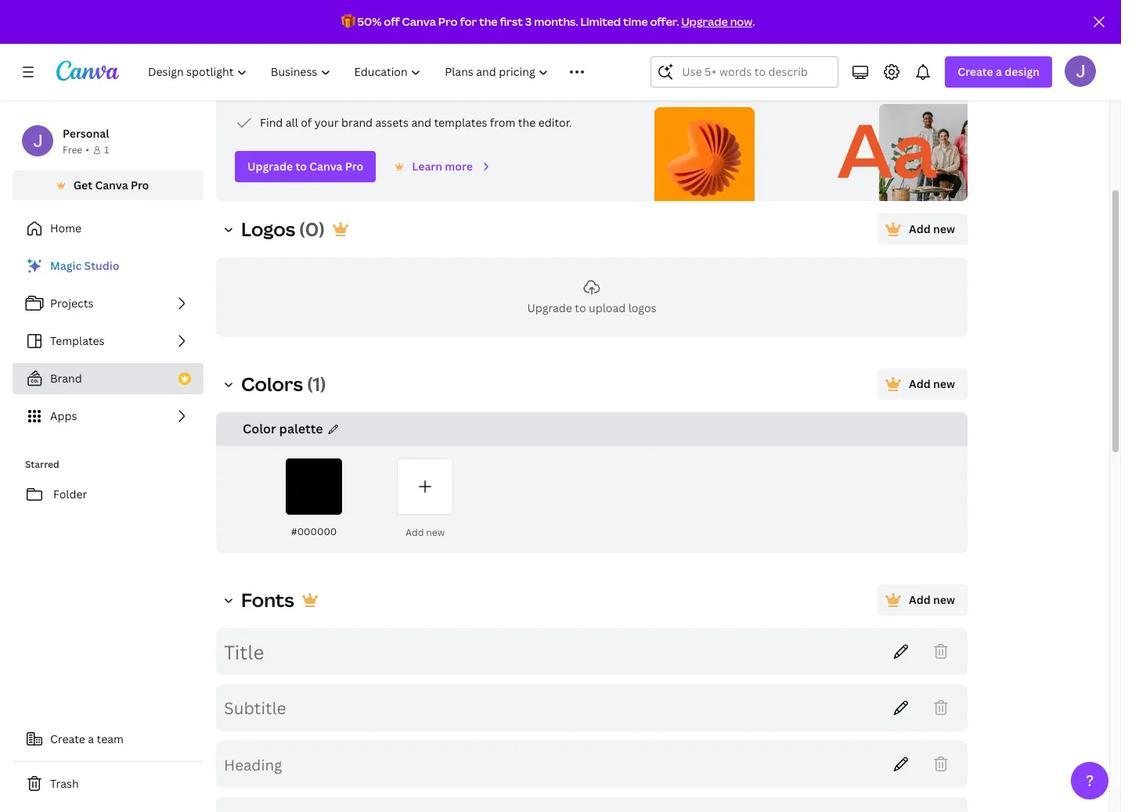 Task type: describe. For each thing, give the bounding box(es) containing it.
brand link
[[13, 363, 204, 395]]

images
[[358, 85, 395, 99]]

more
[[445, 159, 473, 174]]

2 horizontal spatial canva
[[402, 14, 436, 29]]

starred
[[25, 458, 59, 471]]

create a team button
[[13, 724, 204, 756]]

upgrade to upload logos button
[[216, 258, 968, 337]]

create a design button
[[945, 56, 1052, 88]]

(1)
[[307, 371, 326, 397]]

🎁 50% off canva pro for the first 3 months. limited time offer. upgrade now .
[[341, 14, 755, 29]]

subtitle
[[224, 698, 286, 720]]

clicks.
[[586, 85, 618, 99]]

palette
[[279, 420, 323, 438]]

list for learn more button
[[235, 37, 623, 132]]

pro inside button
[[131, 178, 149, 193]]

brand
[[50, 371, 82, 386]]

assets
[[375, 115, 409, 130]]

replace
[[260, 85, 302, 99]]

title button
[[224, 639, 875, 665]]

colors
[[241, 371, 303, 397]]

•
[[86, 143, 89, 157]]

color palette
[[243, 420, 323, 438]]

months.
[[534, 14, 578, 29]]

title
[[224, 639, 264, 665]]

free
[[63, 143, 82, 157]]

magic studio
[[50, 258, 119, 273]]

folder link
[[13, 479, 204, 510]]

upgrade to upload logos
[[527, 301, 657, 316]]

home link
[[13, 213, 204, 244]]

add new for add new popup button
[[909, 222, 955, 236]]

brand
[[341, 115, 373, 130]]

magic
[[50, 258, 82, 273]]

templates link
[[13, 326, 204, 357]]

get
[[73, 178, 92, 193]]

create for create a team
[[50, 732, 85, 747]]

0 vertical spatial logos
[[305, 85, 333, 99]]

1
[[104, 143, 109, 157]]

colors (1)
[[241, 371, 326, 397]]

Search search field
[[682, 57, 807, 87]]

heading
[[224, 755, 282, 775]]

0 horizontal spatial and
[[336, 85, 356, 99]]

heading button
[[224, 755, 875, 775]]

new inside popup button
[[933, 222, 955, 236]]

add new for add new dropdown button corresponding to title
[[909, 593, 955, 608]]

templates
[[434, 115, 487, 130]]

canva inside button
[[309, 159, 343, 174]]

1 vertical spatial a
[[555, 85, 561, 99]]

get canva pro
[[73, 178, 149, 193]]

find
[[260, 115, 283, 130]]

jacob simon image
[[1065, 56, 1096, 87]]

add a new color image
[[397, 459, 453, 515]]

projects link
[[13, 288, 204, 319]]

upgrade for upgrade to canva pro
[[247, 159, 293, 174]]

all
[[286, 115, 298, 130]]

upgrade for upgrade to upload logos
[[527, 301, 572, 316]]

2 horizontal spatial upgrade
[[681, 14, 728, 29]]

your
[[314, 115, 339, 130]]

few
[[564, 85, 583, 99]]

in
[[520, 85, 530, 99]]

templates
[[50, 334, 105, 348]]

add inside popup button
[[909, 222, 931, 236]]

replace logos and images across existing designs in just a few clicks.
[[260, 85, 618, 99]]

🎁
[[341, 14, 355, 29]]

limited
[[581, 14, 621, 29]]

1 horizontal spatial and
[[411, 115, 431, 130]]

find all of your brand assets and templates from the editor.
[[260, 115, 572, 130]]



Task type: vqa. For each thing, say whether or not it's contained in the screenshot.
the right Team 1 Element
no



Task type: locate. For each thing, give the bounding box(es) containing it.
add new button for title
[[878, 585, 968, 616]]

upgrade left now
[[681, 14, 728, 29]]

create inside dropdown button
[[958, 64, 993, 79]]

1 horizontal spatial to
[[575, 301, 586, 316]]

free •
[[63, 143, 89, 157]]

1 vertical spatial the
[[518, 115, 536, 130]]

trash
[[50, 777, 79, 792]]

2 add new button from the top
[[878, 585, 968, 616]]

.
[[753, 14, 755, 29]]

learn
[[412, 159, 442, 174]]

2 vertical spatial pro
[[131, 178, 149, 193]]

canva inside button
[[95, 178, 128, 193]]

home
[[50, 221, 82, 236]]

pro down brand
[[345, 159, 363, 174]]

list containing magic studio
[[13, 251, 204, 432]]

trash link
[[13, 769, 204, 800]]

2 horizontal spatial pro
[[438, 14, 458, 29]]

0 vertical spatial to
[[296, 159, 307, 174]]

1 vertical spatial canva
[[309, 159, 343, 174]]

0 vertical spatial upgrade
[[681, 14, 728, 29]]

create left team
[[50, 732, 85, 747]]

designs
[[478, 85, 518, 99]]

0 vertical spatial a
[[996, 64, 1002, 79]]

0 vertical spatial the
[[479, 14, 498, 29]]

from
[[490, 115, 515, 130]]

2 vertical spatial upgrade
[[527, 301, 572, 316]]

list for folder button
[[13, 251, 204, 432]]

to inside button
[[296, 159, 307, 174]]

magic studio link
[[13, 251, 204, 282]]

add new for add new dropdown button corresponding to color palette
[[909, 377, 955, 391]]

1 vertical spatial pro
[[345, 159, 363, 174]]

projects
[[50, 296, 94, 311]]

learn more
[[412, 159, 473, 174]]

folder
[[53, 487, 87, 502]]

apps
[[50, 409, 77, 424]]

pro left for
[[438, 14, 458, 29]]

0 vertical spatial add new button
[[878, 369, 968, 400]]

logos right upload
[[628, 301, 657, 316]]

0 vertical spatial list
[[235, 37, 623, 132]]

1 vertical spatial logos
[[628, 301, 657, 316]]

first
[[500, 14, 523, 29]]

design
[[1005, 64, 1040, 79]]

learn more button
[[387, 152, 496, 179]]

create
[[958, 64, 993, 79], [50, 732, 85, 747]]

subtitle button
[[224, 698, 875, 720]]

fonts
[[241, 587, 294, 613]]

to left upload
[[575, 301, 586, 316]]

0 horizontal spatial the
[[479, 14, 498, 29]]

1 vertical spatial to
[[575, 301, 586, 316]]

1 horizontal spatial canva
[[309, 159, 343, 174]]

pro
[[438, 14, 458, 29], [345, 159, 363, 174], [131, 178, 149, 193]]

1 vertical spatial create
[[50, 732, 85, 747]]

0 vertical spatial create
[[958, 64, 993, 79]]

now
[[730, 14, 753, 29]]

upgrade
[[681, 14, 728, 29], [247, 159, 293, 174], [527, 301, 572, 316]]

and right assets
[[411, 115, 431, 130]]

create a team
[[50, 732, 124, 747]]

list containing replace logos and images across existing designs in just a few clicks.
[[235, 37, 623, 132]]

upload
[[589, 301, 626, 316]]

create inside button
[[50, 732, 85, 747]]

team
[[97, 732, 124, 747]]

0 horizontal spatial a
[[88, 732, 94, 747]]

pro up home link
[[131, 178, 149, 193]]

1 vertical spatial list
[[13, 251, 204, 432]]

canva
[[402, 14, 436, 29], [309, 159, 343, 174], [95, 178, 128, 193]]

0 horizontal spatial pro
[[131, 178, 149, 193]]

off
[[384, 14, 400, 29]]

0 horizontal spatial to
[[296, 159, 307, 174]]

logos
[[241, 216, 295, 242]]

#000000
[[291, 525, 337, 539]]

1 horizontal spatial list
[[235, 37, 623, 132]]

for
[[460, 14, 477, 29]]

upgrade inside button
[[247, 159, 293, 174]]

50%
[[357, 14, 382, 29]]

canva right off
[[402, 14, 436, 29]]

0 vertical spatial canva
[[402, 14, 436, 29]]

get canva pro button
[[13, 171, 204, 200]]

and left images
[[336, 85, 356, 99]]

to down of
[[296, 159, 307, 174]]

folder button
[[13, 479, 204, 510]]

list
[[235, 37, 623, 132], [13, 251, 204, 432]]

1 horizontal spatial upgrade
[[527, 301, 572, 316]]

0 horizontal spatial create
[[50, 732, 85, 747]]

create a design
[[958, 64, 1040, 79]]

personal
[[63, 126, 109, 141]]

across
[[398, 85, 432, 99]]

existing
[[435, 85, 475, 99]]

add
[[909, 222, 931, 236], [909, 377, 931, 391], [405, 526, 424, 539], [909, 593, 931, 608]]

just
[[533, 85, 552, 99]]

2 horizontal spatial a
[[996, 64, 1002, 79]]

None search field
[[651, 56, 839, 88]]

1 horizontal spatial create
[[958, 64, 993, 79]]

1 vertical spatial upgrade
[[247, 159, 293, 174]]

a left few
[[555, 85, 561, 99]]

the
[[479, 14, 498, 29], [518, 115, 536, 130]]

3
[[525, 14, 532, 29]]

pro inside button
[[345, 159, 363, 174]]

and
[[336, 85, 356, 99], [411, 115, 431, 130]]

a inside create a team button
[[88, 732, 94, 747]]

logos
[[305, 85, 333, 99], [628, 301, 657, 316]]

studio
[[84, 258, 119, 273]]

time
[[623, 14, 648, 29]]

add new button for color palette
[[878, 369, 968, 400]]

upgrade to canva pro
[[247, 159, 363, 174]]

apps link
[[13, 401, 204, 432]]

upgrade down find
[[247, 159, 293, 174]]

1 vertical spatial add new button
[[878, 585, 968, 616]]

2 vertical spatial canva
[[95, 178, 128, 193]]

1 vertical spatial and
[[411, 115, 431, 130]]

add new button
[[878, 369, 968, 400], [878, 585, 968, 616]]

0 horizontal spatial logos
[[305, 85, 333, 99]]

editor.
[[538, 115, 572, 130]]

0 horizontal spatial upgrade
[[247, 159, 293, 174]]

upgrade left upload
[[527, 301, 572, 316]]

1 add new button from the top
[[878, 369, 968, 400]]

0 horizontal spatial canva
[[95, 178, 128, 193]]

1 horizontal spatial pro
[[345, 159, 363, 174]]

0 vertical spatial and
[[336, 85, 356, 99]]

to for canva
[[296, 159, 307, 174]]

upgrade to canva pro button
[[235, 151, 376, 182]]

2 vertical spatial a
[[88, 732, 94, 747]]

create left design on the top of the page
[[958, 64, 993, 79]]

a
[[996, 64, 1002, 79], [555, 85, 561, 99], [88, 732, 94, 747]]

a for team
[[88, 732, 94, 747]]

canva right the "get"
[[95, 178, 128, 193]]

1 horizontal spatial the
[[518, 115, 536, 130]]

a left design on the top of the page
[[996, 64, 1002, 79]]

to inside button
[[575, 301, 586, 316]]

logos up the your
[[305, 85, 333, 99]]

1 horizontal spatial a
[[555, 85, 561, 99]]

add new inside popup button
[[909, 222, 955, 236]]

top level navigation element
[[138, 56, 613, 88], [138, 56, 613, 88]]

the right from
[[518, 115, 536, 130]]

#000000 image
[[286, 459, 342, 515], [286, 459, 342, 515]]

create for create a design
[[958, 64, 993, 79]]

logos (0)
[[241, 216, 325, 242]]

0 vertical spatial pro
[[438, 14, 458, 29]]

a for design
[[996, 64, 1002, 79]]

fonts button
[[241, 587, 319, 613]]

to for upload
[[575, 301, 586, 316]]

color
[[243, 420, 276, 438]]

to
[[296, 159, 307, 174], [575, 301, 586, 316]]

(0)
[[299, 216, 325, 242]]

color palette button
[[243, 419, 323, 440]]

0 horizontal spatial list
[[13, 251, 204, 432]]

upgrade inside button
[[527, 301, 572, 316]]

a left team
[[88, 732, 94, 747]]

of
[[301, 115, 312, 130]]

canva down the your
[[309, 159, 343, 174]]

#000000 button
[[291, 525, 337, 541]]

logos inside button
[[628, 301, 657, 316]]

the right for
[[479, 14, 498, 29]]

offer.
[[650, 14, 679, 29]]

new
[[933, 222, 955, 236], [933, 377, 955, 391], [426, 526, 445, 539], [933, 593, 955, 608]]

upgrade now button
[[681, 14, 753, 29]]

add new button
[[878, 214, 968, 245]]

1 horizontal spatial logos
[[628, 301, 657, 316]]

a inside create a design dropdown button
[[996, 64, 1002, 79]]



